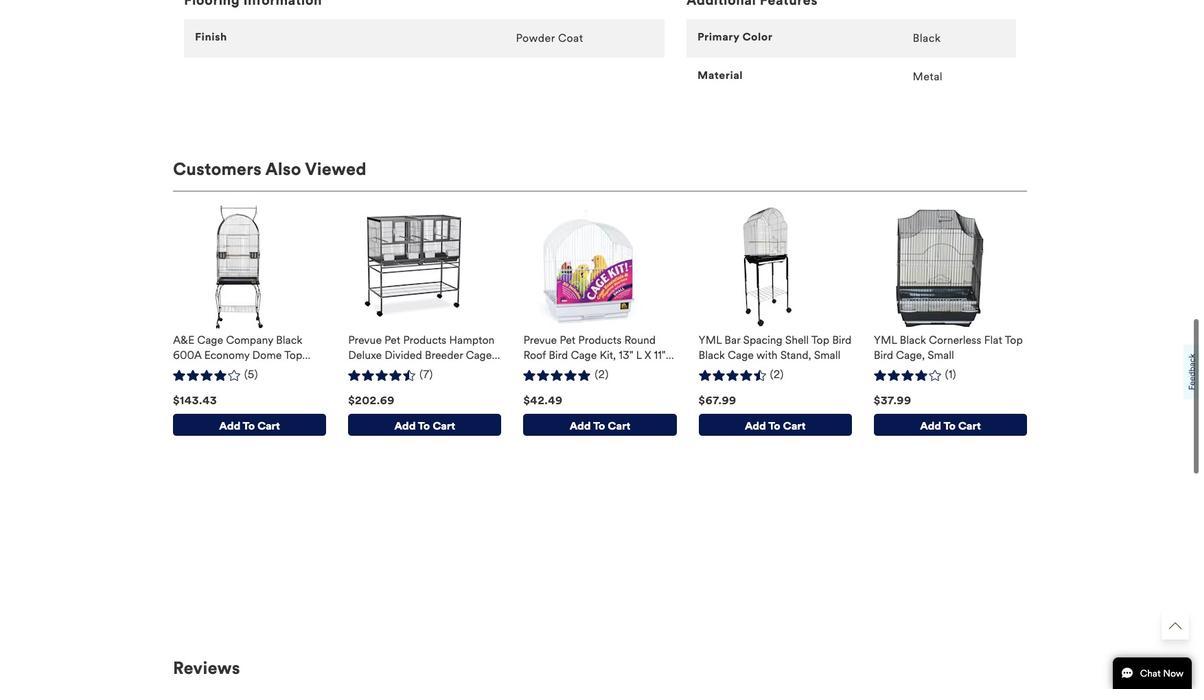 Task type: vqa. For each thing, say whether or not it's contained in the screenshot.
fourth to from the left
yes



Task type: describe. For each thing, give the bounding box(es) containing it.
1 add to cart from the left
[[219, 420, 280, 433]]

customers also viewed
[[173, 159, 367, 180]]

powder
[[516, 31, 555, 45]]

viewed
[[305, 159, 367, 180]]

3 add to cart button from the left
[[524, 414, 677, 436]]

2 to from the left
[[418, 420, 430, 433]]

1 add to cart button from the left
[[173, 414, 326, 436]]

metal
[[913, 70, 943, 83]]

cart for fourth add to cart "button" from the right
[[433, 420, 456, 433]]

cart for 5th add to cart "button" from left
[[959, 420, 982, 433]]

1 add from the left
[[219, 420, 241, 433]]

5 add to cart from the left
[[921, 420, 982, 433]]

reviews
[[173, 658, 240, 679]]

cart for third add to cart "button" from the right
[[608, 420, 631, 433]]

3 add to cart from the left
[[570, 420, 631, 433]]

4 add to cart from the left
[[745, 420, 806, 433]]

3 add from the left
[[570, 420, 591, 433]]

cart for 5th add to cart "button" from right
[[258, 420, 280, 433]]

also
[[266, 159, 302, 180]]

5 to from the left
[[944, 420, 956, 433]]

2 add to cart button from the left
[[348, 414, 502, 436]]

primary color
[[698, 30, 773, 43]]



Task type: locate. For each thing, give the bounding box(es) containing it.
5 add from the left
[[921, 420, 942, 433]]

4 to from the left
[[769, 420, 781, 433]]

2 add from the left
[[395, 420, 416, 433]]

material
[[698, 69, 743, 82]]

coat
[[559, 31, 584, 45]]

add
[[219, 420, 241, 433], [395, 420, 416, 433], [570, 420, 591, 433], [745, 420, 767, 433], [921, 420, 942, 433]]

finish
[[195, 30, 227, 43]]

powder coat
[[516, 31, 584, 45]]

1 to from the left
[[243, 420, 255, 433]]

color
[[743, 30, 773, 43]]

cart
[[258, 420, 280, 433], [433, 420, 456, 433], [608, 420, 631, 433], [784, 420, 806, 433], [959, 420, 982, 433]]

4 cart from the left
[[784, 420, 806, 433]]

2 add to cart from the left
[[395, 420, 456, 433]]

black
[[913, 31, 942, 45]]

scroll to top image
[[1170, 620, 1182, 633]]

add to cart
[[219, 420, 280, 433], [395, 420, 456, 433], [570, 420, 631, 433], [745, 420, 806, 433], [921, 420, 982, 433]]

to
[[243, 420, 255, 433], [418, 420, 430, 433], [594, 420, 606, 433], [769, 420, 781, 433], [944, 420, 956, 433]]

2 cart from the left
[[433, 420, 456, 433]]

3 to from the left
[[594, 420, 606, 433]]

4 add to cart button from the left
[[699, 414, 852, 436]]

customers
[[173, 159, 262, 180]]

styled arrow button link
[[1162, 613, 1190, 640]]

3 cart from the left
[[608, 420, 631, 433]]

cart for 4th add to cart "button"
[[784, 420, 806, 433]]

primary
[[698, 30, 740, 43]]

5 add to cart button from the left
[[874, 414, 1028, 436]]

1 cart from the left
[[258, 420, 280, 433]]

4 add from the left
[[745, 420, 767, 433]]

add to cart button
[[173, 414, 326, 436], [348, 414, 502, 436], [524, 414, 677, 436], [699, 414, 852, 436], [874, 414, 1028, 436]]

5 cart from the left
[[959, 420, 982, 433]]



